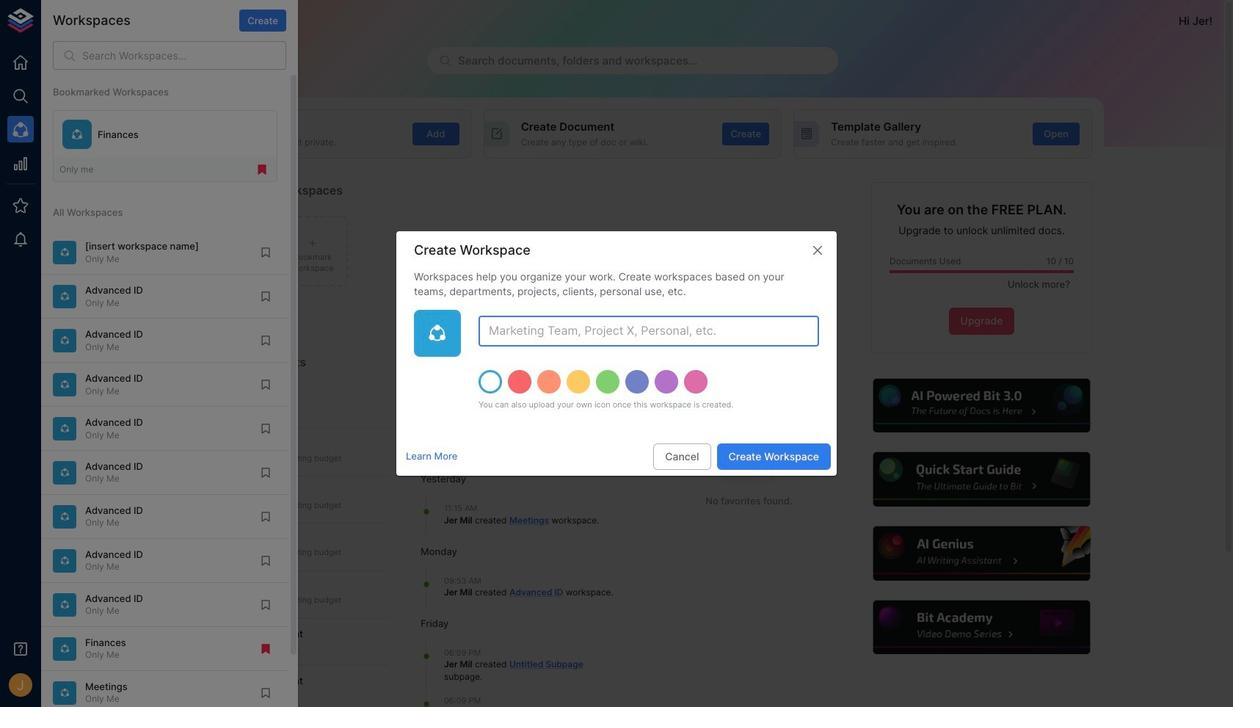 Task type: locate. For each thing, give the bounding box(es) containing it.
remove bookmark image
[[256, 163, 269, 176], [259, 642, 272, 656]]

3 help image from the top
[[872, 525, 1093, 583]]

4 bookmark image from the top
[[259, 466, 272, 479]]

2 bookmark image from the top
[[259, 334, 272, 347]]

dialog
[[397, 231, 837, 476]]

3 bookmark image from the top
[[259, 422, 272, 435]]

4 help image from the top
[[872, 599, 1093, 657]]

1 help image from the top
[[872, 377, 1093, 435]]

3 bookmark image from the top
[[259, 598, 272, 612]]

Search Workspaces... text field
[[82, 41, 286, 70]]

bookmark image
[[259, 246, 272, 259], [259, 378, 272, 391], [259, 598, 272, 612], [259, 687, 272, 700]]

2 help image from the top
[[872, 451, 1093, 509]]

help image
[[872, 377, 1093, 435], [872, 451, 1093, 509], [872, 525, 1093, 583], [872, 599, 1093, 657]]

bookmark image
[[259, 290, 272, 303], [259, 334, 272, 347], [259, 422, 272, 435], [259, 466, 272, 479], [259, 510, 272, 523], [259, 554, 272, 568]]

6 bookmark image from the top
[[259, 554, 272, 568]]



Task type: describe. For each thing, give the bounding box(es) containing it.
1 bookmark image from the top
[[259, 290, 272, 303]]

0 vertical spatial remove bookmark image
[[256, 163, 269, 176]]

Marketing Team, Project X, Personal, etc. text field
[[479, 316, 820, 347]]

5 bookmark image from the top
[[259, 510, 272, 523]]

1 vertical spatial remove bookmark image
[[259, 642, 272, 656]]

1 bookmark image from the top
[[259, 246, 272, 259]]

2 bookmark image from the top
[[259, 378, 272, 391]]

4 bookmark image from the top
[[259, 687, 272, 700]]



